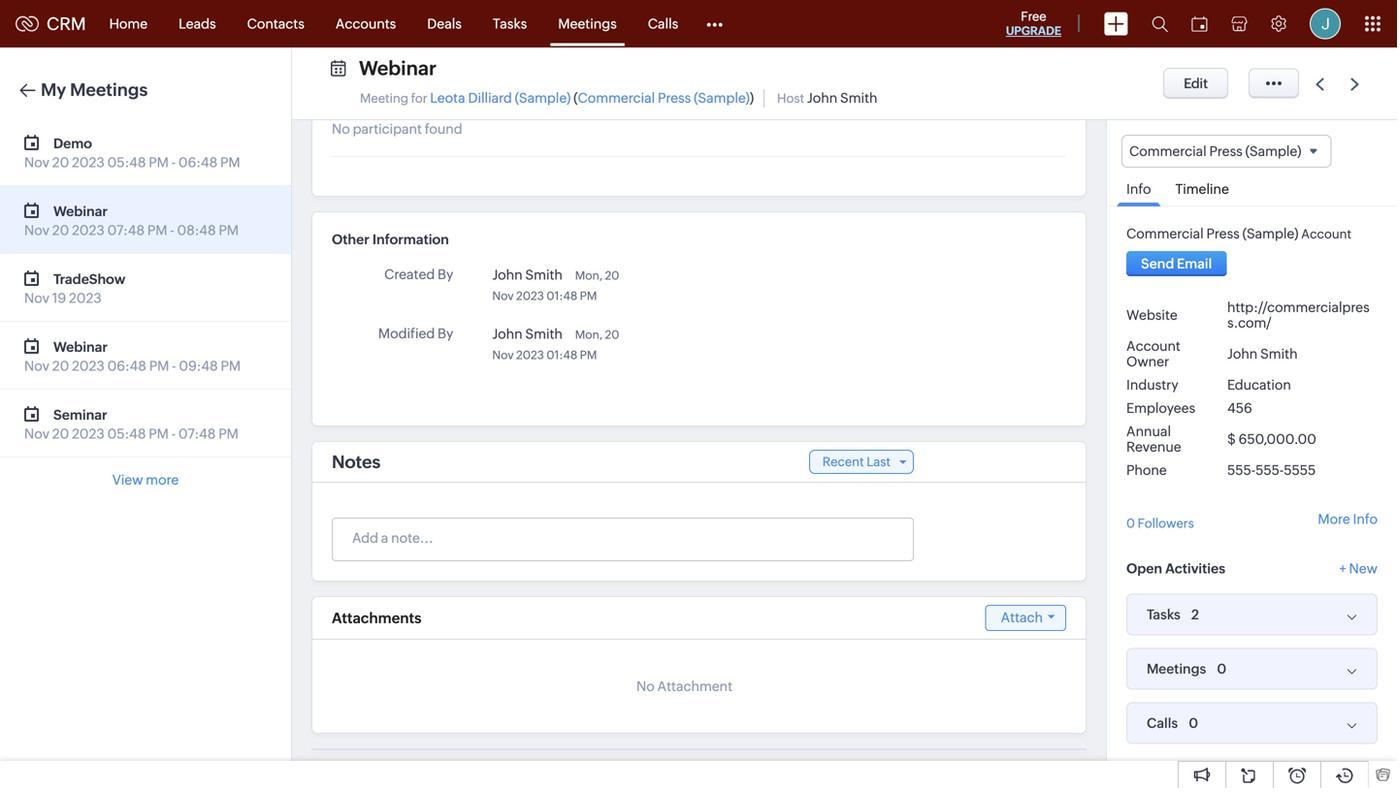 Task type: describe. For each thing, give the bounding box(es) containing it.
tradeshow
[[53, 272, 125, 287]]

john right the created by
[[492, 267, 523, 283]]

create menu image
[[1104, 12, 1129, 35]]

webinar for webinar nov 20 2023 06:48 pm - 09:48 pm
[[53, 340, 108, 355]]

0 for calls
[[1189, 716, 1199, 732]]

Add a note... field
[[333, 529, 912, 548]]

5555
[[1284, 463, 1316, 479]]

commercial press (sample) account
[[1127, 226, 1352, 242]]

activities
[[1166, 562, 1226, 577]]

1 vertical spatial commercial press (sample) link
[[1127, 226, 1299, 242]]

leota dilliard (sample) link
[[430, 90, 571, 106]]

created
[[384, 267, 435, 282]]

webinar nov 20 2023 06:48 pm - 09:48 pm
[[24, 340, 241, 374]]

06:48 inside demo nov 20 2023 05:48 pm - 06:48 pm
[[178, 155, 218, 170]]

timeline
[[1176, 182, 1229, 197]]

annual revenue
[[1127, 424, 1182, 455]]

Other Modules field
[[694, 8, 736, 39]]

0 followers
[[1127, 517, 1194, 531]]

tradeshow nov 19 2023
[[24, 272, 125, 306]]

modified
[[378, 326, 435, 342]]

commercial press (sample)
[[1130, 144, 1302, 159]]

participant
[[353, 121, 422, 137]]

new
[[1349, 562, 1378, 577]]

more
[[146, 473, 179, 488]]

08:48
[[177, 223, 216, 238]]

host
[[777, 91, 805, 106]]

industry
[[1127, 378, 1179, 393]]

accounts
[[336, 16, 396, 32]]

leota
[[430, 90, 465, 106]]

commercial for commercial press (sample)
[[1130, 144, 1207, 159]]

no for no participant found
[[332, 121, 350, 137]]

06:48 inside webinar nov 20 2023 06:48 pm - 09:48 pm
[[107, 359, 146, 374]]

attach link
[[986, 606, 1066, 632]]

650,000.00
[[1239, 432, 1317, 448]]

mon, for created by
[[575, 269, 603, 282]]

crm link
[[16, 14, 86, 34]]

webinar nov 20 2023 07:48 pm - 08:48 pm
[[24, 204, 239, 238]]

account owner
[[1127, 339, 1181, 370]]

)
[[750, 90, 754, 106]]

0 horizontal spatial account
[[1127, 339, 1181, 354]]

demo nov 20 2023 05:48 pm - 06:48 pm
[[24, 136, 240, 170]]

annual
[[1127, 424, 1171, 440]]

previous record image
[[1316, 78, 1325, 91]]

last
[[867, 455, 891, 470]]

john right modified by
[[492, 327, 523, 342]]

search image
[[1152, 16, 1168, 32]]

by for created by
[[438, 267, 453, 282]]

no participant found
[[332, 121, 463, 137]]

recent last
[[823, 455, 891, 470]]

09:48
[[179, 359, 218, 374]]

1 vertical spatial calls
[[1147, 716, 1178, 732]]

accounts link
[[320, 0, 412, 47]]

john down s.com/
[[1228, 347, 1258, 362]]

leads link
[[163, 0, 232, 47]]

1 horizontal spatial tasks
[[1147, 608, 1181, 623]]

revenue
[[1127, 440, 1182, 455]]

attach
[[1001, 610, 1043, 626]]

host john smith
[[777, 90, 878, 106]]

2 555- from the left
[[1256, 463, 1284, 479]]

01:48 for created by
[[547, 290, 578, 303]]

create menu element
[[1093, 0, 1140, 47]]

2023 for nov 20 2023 05:48 pm - 07:48 pm
[[72, 426, 105, 442]]

20 for webinar nov 20 2023 07:48 pm - 08:48 pm
[[52, 223, 69, 238]]

other information
[[332, 232, 449, 247]]

notes
[[332, 452, 381, 472]]

0 vertical spatial 0
[[1127, 517, 1135, 531]]

19
[[52, 291, 66, 306]]

account inside commercial press (sample) account
[[1302, 227, 1352, 242]]

free upgrade
[[1006, 9, 1062, 37]]

tasks inside 'link'
[[493, 16, 527, 32]]

dilliard
[[468, 90, 512, 106]]

deals link
[[412, 0, 477, 47]]

by for modified by
[[438, 326, 453, 342]]

created by
[[384, 267, 453, 282]]

2
[[1191, 608, 1199, 623]]

followers
[[1138, 517, 1194, 531]]

calls link
[[632, 0, 694, 47]]

0 horizontal spatial meetings
[[70, 80, 148, 100]]

modified by
[[378, 326, 453, 342]]

555-555-5555
[[1228, 463, 1316, 479]]

05:48 for seminar
[[107, 426, 146, 442]]

phone
[[1127, 463, 1167, 479]]

profile image
[[1310, 8, 1341, 39]]

- for 09:48
[[172, 359, 176, 374]]

- for 08:48
[[170, 223, 174, 238]]

open activities
[[1127, 562, 1226, 577]]

upgrade
[[1006, 24, 1062, 37]]

info link
[[1117, 168, 1161, 207]]

07:48 inside 'seminar nov 20 2023 05:48 pm - 07:48 pm'
[[178, 426, 216, 442]]

other
[[332, 232, 370, 247]]

mon, 20 nov 2023 01:48 pm for created by
[[492, 269, 620, 303]]

more
[[1318, 512, 1351, 527]]

information
[[372, 232, 449, 247]]

for
[[411, 91, 428, 106]]

2023 for nov 20 2023 05:48 pm - 06:48 pm
[[72, 155, 105, 170]]

tasks link
[[477, 0, 543, 47]]

seminar
[[53, 408, 107, 423]]

calendar image
[[1192, 16, 1208, 32]]

view
[[112, 473, 143, 488]]

deals
[[427, 16, 462, 32]]

1 555- from the left
[[1228, 463, 1256, 479]]

contacts
[[247, 16, 305, 32]]

http://commercialpres s.com/
[[1228, 300, 1370, 331]]



Task type: vqa. For each thing, say whether or not it's contained in the screenshot.


Task type: locate. For each thing, give the bounding box(es) containing it.
commercial
[[578, 90, 655, 106], [1130, 144, 1207, 159], [1127, 226, 1204, 242]]

2 01:48 from the top
[[547, 349, 578, 362]]

2 horizontal spatial meetings
[[1147, 662, 1207, 678]]

more info link
[[1318, 512, 1378, 527]]

my meetings
[[41, 80, 148, 100]]

seminar nov 20 2023 05:48 pm - 07:48 pm
[[24, 408, 239, 442]]

owner
[[1127, 354, 1170, 370]]

1 horizontal spatial commercial press (sample) link
[[1127, 226, 1299, 242]]

employees
[[1127, 401, 1196, 416]]

1 vertical spatial no
[[637, 679, 655, 695]]

info right more
[[1353, 512, 1378, 527]]

0 vertical spatial 07:48
[[107, 223, 145, 238]]

commercial up the info link
[[1130, 144, 1207, 159]]

1 horizontal spatial 07:48
[[178, 426, 216, 442]]

commercial inside field
[[1130, 144, 1207, 159]]

1 01:48 from the top
[[547, 290, 578, 303]]

no left participant
[[332, 121, 350, 137]]

0 vertical spatial mon,
[[575, 269, 603, 282]]

Commercial Press (Sample) field
[[1122, 135, 1332, 168]]

06:48
[[178, 155, 218, 170], [107, 359, 146, 374]]

1 vertical spatial webinar
[[53, 204, 108, 219]]

website
[[1127, 308, 1178, 323]]

0 vertical spatial by
[[438, 267, 453, 282]]

press down 'calls' link
[[658, 90, 691, 106]]

press up timeline link
[[1210, 144, 1243, 159]]

(sample)
[[515, 90, 571, 106], [694, 90, 750, 106], [1246, 144, 1302, 159], [1243, 226, 1299, 242]]

(
[[574, 90, 578, 106]]

by right created
[[438, 267, 453, 282]]

0 horizontal spatial 06:48
[[107, 359, 146, 374]]

06:48 up 'seminar nov 20 2023 05:48 pm - 07:48 pm'
[[107, 359, 146, 374]]

0 vertical spatial 06:48
[[178, 155, 218, 170]]

crm
[[47, 14, 86, 34]]

webinar down demo in the top of the page
[[53, 204, 108, 219]]

0 vertical spatial info
[[1127, 182, 1151, 197]]

nov for webinar nov 20 2023 07:48 pm - 08:48 pm
[[24, 223, 49, 238]]

$
[[1228, 432, 1236, 448]]

open
[[1127, 562, 1163, 577]]

05:48 up view
[[107, 426, 146, 442]]

info left timeline
[[1127, 182, 1151, 197]]

07:48 up more
[[178, 426, 216, 442]]

no attachment
[[637, 679, 733, 695]]

my
[[41, 80, 66, 100]]

2 vertical spatial commercial
[[1127, 226, 1204, 242]]

1 vertical spatial press
[[1210, 144, 1243, 159]]

2023 for nov 19 2023
[[69, 291, 102, 306]]

1 vertical spatial 01:48
[[547, 349, 578, 362]]

account
[[1302, 227, 1352, 242], [1127, 339, 1181, 354]]

20 for seminar nov 20 2023 05:48 pm - 07:48 pm
[[52, 426, 69, 442]]

1 vertical spatial info
[[1353, 512, 1378, 527]]

mon, 20 nov 2023 01:48 pm
[[492, 269, 620, 303], [492, 328, 620, 362]]

press inside field
[[1210, 144, 1243, 159]]

nov inside 'seminar nov 20 2023 05:48 pm - 07:48 pm'
[[24, 426, 49, 442]]

webinar for webinar
[[359, 57, 437, 80]]

meetings up ( on the top of page
[[558, 16, 617, 32]]

None button
[[1164, 68, 1229, 99], [1127, 252, 1227, 277], [1164, 68, 1229, 99], [1127, 252, 1227, 277]]

1 vertical spatial 07:48
[[178, 426, 216, 442]]

1 vertical spatial meetings
[[70, 80, 148, 100]]

1 vertical spatial account
[[1127, 339, 1181, 354]]

mon,
[[575, 269, 603, 282], [575, 328, 603, 342]]

john right host on the right
[[807, 90, 838, 106]]

1 by from the top
[[438, 267, 453, 282]]

20 inside 'seminar nov 20 2023 05:48 pm - 07:48 pm'
[[52, 426, 69, 442]]

07:48
[[107, 223, 145, 238], [178, 426, 216, 442]]

calls
[[648, 16, 679, 32], [1147, 716, 1178, 732]]

2 mon, 20 nov 2023 01:48 pm from the top
[[492, 328, 620, 362]]

0 vertical spatial press
[[658, 90, 691, 106]]

555-
[[1228, 463, 1256, 479], [1256, 463, 1284, 479]]

0 horizontal spatial 07:48
[[107, 223, 145, 238]]

1 vertical spatial john smith
[[492, 327, 563, 342]]

nov for demo nov 20 2023 05:48 pm - 06:48 pm
[[24, 155, 49, 170]]

20 for demo nov 20 2023 05:48 pm - 06:48 pm
[[52, 155, 69, 170]]

attachment
[[657, 679, 733, 695]]

meetings down the 2
[[1147, 662, 1207, 678]]

press for commercial press (sample) account
[[1207, 226, 1240, 242]]

20 for webinar nov 20 2023 06:48 pm - 09:48 pm
[[52, 359, 69, 374]]

2023 for nov 20 2023 07:48 pm - 08:48 pm
[[72, 223, 105, 238]]

2023
[[72, 155, 105, 170], [72, 223, 105, 238], [516, 290, 544, 303], [69, 291, 102, 306], [516, 349, 544, 362], [72, 359, 105, 374], [72, 426, 105, 442]]

1 vertical spatial tasks
[[1147, 608, 1181, 623]]

by right modified in the left of the page
[[438, 326, 453, 342]]

nov for tradeshow nov 19 2023
[[24, 291, 49, 306]]

-
[[171, 155, 176, 170], [170, 223, 174, 238], [172, 359, 176, 374], [171, 426, 176, 442]]

demo
[[53, 136, 92, 151]]

tasks right 'deals'
[[493, 16, 527, 32]]

webinar down 19
[[53, 340, 108, 355]]

1 horizontal spatial calls
[[1147, 716, 1178, 732]]

commercial for commercial press (sample) account
[[1127, 226, 1204, 242]]

0 for meetings
[[1217, 662, 1227, 678]]

20 inside demo nov 20 2023 05:48 pm - 06:48 pm
[[52, 155, 69, 170]]

06:48 up 08:48
[[178, 155, 218, 170]]

0 horizontal spatial 0
[[1127, 517, 1135, 531]]

webinar for webinar nov 20 2023 07:48 pm - 08:48 pm
[[53, 204, 108, 219]]

555- down $
[[1228, 463, 1256, 479]]

press for commercial press (sample)
[[1210, 144, 1243, 159]]

0 vertical spatial commercial press (sample) link
[[578, 90, 750, 106]]

webinar up the meeting
[[359, 57, 437, 80]]

01:48 for modified by
[[547, 349, 578, 362]]

1 vertical spatial mon, 20 nov 2023 01:48 pm
[[492, 328, 620, 362]]

pm
[[149, 155, 169, 170], [220, 155, 240, 170], [147, 223, 167, 238], [219, 223, 239, 238], [580, 290, 597, 303], [580, 349, 597, 362], [149, 359, 169, 374], [221, 359, 241, 374], [149, 426, 169, 442], [219, 426, 239, 442]]

01:48
[[547, 290, 578, 303], [547, 349, 578, 362]]

1 vertical spatial commercial
[[1130, 144, 1207, 159]]

0 horizontal spatial no
[[332, 121, 350, 137]]

meetings right my
[[70, 80, 148, 100]]

2 vertical spatial 0
[[1189, 716, 1199, 732]]

- for 06:48
[[171, 155, 176, 170]]

07:48 inside webinar nov 20 2023 07:48 pm - 08:48 pm
[[107, 223, 145, 238]]

press
[[658, 90, 691, 106], [1210, 144, 1243, 159], [1207, 226, 1240, 242]]

account down "website"
[[1127, 339, 1181, 354]]

1 horizontal spatial 06:48
[[178, 155, 218, 170]]

http://commercialpres
[[1228, 300, 1370, 316]]

logo image
[[16, 16, 39, 32]]

1 vertical spatial mon,
[[575, 328, 603, 342]]

0 horizontal spatial calls
[[648, 16, 679, 32]]

commercial press (sample) link down 'calls' link
[[578, 90, 750, 106]]

recent
[[823, 455, 864, 470]]

0
[[1127, 517, 1135, 531], [1217, 662, 1227, 678], [1189, 716, 1199, 732]]

05:48 up webinar nov 20 2023 07:48 pm - 08:48 pm
[[107, 155, 146, 170]]

webinar inside webinar nov 20 2023 07:48 pm - 08:48 pm
[[53, 204, 108, 219]]

0 vertical spatial calls
[[648, 16, 679, 32]]

attachments
[[332, 610, 422, 627]]

search element
[[1140, 0, 1180, 48]]

+ new
[[1340, 562, 1378, 577]]

0 vertical spatial john smith
[[492, 267, 563, 283]]

2 vertical spatial press
[[1207, 226, 1240, 242]]

more info
[[1318, 512, 1378, 527]]

home
[[109, 16, 148, 32]]

07:48 up tradeshow
[[107, 223, 145, 238]]

1 horizontal spatial account
[[1302, 227, 1352, 242]]

2 05:48 from the top
[[107, 426, 146, 442]]

commercial down meetings link
[[578, 90, 655, 106]]

- left 09:48
[[172, 359, 176, 374]]

meeting
[[360, 91, 409, 106]]

next record image
[[1351, 78, 1363, 91]]

john
[[807, 90, 838, 106], [492, 267, 523, 283], [492, 327, 523, 342], [1228, 347, 1258, 362]]

free
[[1021, 9, 1047, 24]]

1 mon, 20 nov 2023 01:48 pm from the top
[[492, 269, 620, 303]]

meeting for leota dilliard (sample) ( commercial press (sample) )
[[360, 90, 754, 106]]

timeline link
[[1166, 168, 1239, 206]]

2023 inside webinar nov 20 2023 07:48 pm - 08:48 pm
[[72, 223, 105, 238]]

tasks left the 2
[[1147, 608, 1181, 623]]

1 horizontal spatial 0
[[1189, 716, 1199, 732]]

0 vertical spatial commercial
[[578, 90, 655, 106]]

(sample) inside field
[[1246, 144, 1302, 159]]

0 vertical spatial webinar
[[359, 57, 437, 80]]

555- down $ 650,000.00
[[1256, 463, 1284, 479]]

nov inside webinar nov 20 2023 07:48 pm - 08:48 pm
[[24, 223, 49, 238]]

nov
[[24, 155, 49, 170], [24, 223, 49, 238], [492, 290, 514, 303], [24, 291, 49, 306], [492, 349, 514, 362], [24, 359, 49, 374], [24, 426, 49, 442]]

0 vertical spatial account
[[1302, 227, 1352, 242]]

nov inside webinar nov 20 2023 06:48 pm - 09:48 pm
[[24, 359, 49, 374]]

2023 inside tradeshow nov 19 2023
[[69, 291, 102, 306]]

home link
[[94, 0, 163, 47]]

0 vertical spatial meetings
[[558, 16, 617, 32]]

s.com/
[[1228, 316, 1272, 331]]

1 horizontal spatial info
[[1353, 512, 1378, 527]]

+
[[1340, 562, 1347, 577]]

05:48 inside demo nov 20 2023 05:48 pm - 06:48 pm
[[107, 155, 146, 170]]

meetings
[[558, 16, 617, 32], [70, 80, 148, 100], [1147, 662, 1207, 678]]

- inside demo nov 20 2023 05:48 pm - 06:48 pm
[[171, 155, 176, 170]]

0 horizontal spatial tasks
[[493, 16, 527, 32]]

2 horizontal spatial 0
[[1217, 662, 1227, 678]]

1 05:48 from the top
[[107, 155, 146, 170]]

- left 08:48
[[170, 223, 174, 238]]

2 by from the top
[[438, 326, 453, 342]]

0 horizontal spatial commercial press (sample) link
[[578, 90, 750, 106]]

- up webinar nov 20 2023 07:48 pm - 08:48 pm
[[171, 155, 176, 170]]

1 vertical spatial 05:48
[[107, 426, 146, 442]]

0 vertical spatial tasks
[[493, 16, 527, 32]]

account up http://commercialpres
[[1302, 227, 1352, 242]]

2 vertical spatial john smith
[[1228, 347, 1298, 362]]

1 mon, from the top
[[575, 269, 603, 282]]

0 vertical spatial 05:48
[[107, 155, 146, 170]]

2 vertical spatial meetings
[[1147, 662, 1207, 678]]

2023 for nov 20 2023 06:48 pm - 09:48 pm
[[72, 359, 105, 374]]

commercial press (sample) link down timeline
[[1127, 226, 1299, 242]]

05:48 for demo
[[107, 155, 146, 170]]

20 inside webinar nov 20 2023 06:48 pm - 09:48 pm
[[52, 359, 69, 374]]

456
[[1228, 401, 1253, 416]]

no
[[332, 121, 350, 137], [637, 679, 655, 695]]

0 horizontal spatial info
[[1127, 182, 1151, 197]]

2023 inside demo nov 20 2023 05:48 pm - 06:48 pm
[[72, 155, 105, 170]]

- inside webinar nov 20 2023 06:48 pm - 09:48 pm
[[172, 359, 176, 374]]

smith
[[840, 90, 878, 106], [525, 267, 563, 283], [525, 327, 563, 342], [1261, 347, 1298, 362]]

no for no attachment
[[637, 679, 655, 695]]

- up more
[[171, 426, 176, 442]]

press down timeline
[[1207, 226, 1240, 242]]

1 horizontal spatial meetings
[[558, 16, 617, 32]]

nov inside tradeshow nov 19 2023
[[24, 291, 49, 306]]

- inside webinar nov 20 2023 07:48 pm - 08:48 pm
[[170, 223, 174, 238]]

meetings link
[[543, 0, 632, 47]]

nov for seminar nov 20 2023 05:48 pm - 07:48 pm
[[24, 426, 49, 442]]

2023 inside webinar nov 20 2023 06:48 pm - 09:48 pm
[[72, 359, 105, 374]]

2 mon, from the top
[[575, 328, 603, 342]]

$ 650,000.00
[[1228, 432, 1317, 448]]

1 vertical spatial 06:48
[[107, 359, 146, 374]]

- inside 'seminar nov 20 2023 05:48 pm - 07:48 pm'
[[171, 426, 176, 442]]

0 vertical spatial 01:48
[[547, 290, 578, 303]]

commercial press (sample) link
[[578, 90, 750, 106], [1127, 226, 1299, 242]]

0 vertical spatial no
[[332, 121, 350, 137]]

mon, 20 nov 2023 01:48 pm for modified by
[[492, 328, 620, 362]]

john smith for created by
[[492, 267, 563, 283]]

info
[[1127, 182, 1151, 197], [1353, 512, 1378, 527]]

commercial down the info link
[[1127, 226, 1204, 242]]

leads
[[179, 16, 216, 32]]

1 vertical spatial 0
[[1217, 662, 1227, 678]]

05:48 inside 'seminar nov 20 2023 05:48 pm - 07:48 pm'
[[107, 426, 146, 442]]

nov inside demo nov 20 2023 05:48 pm - 06:48 pm
[[24, 155, 49, 170]]

mon, for modified by
[[575, 328, 603, 342]]

view more
[[112, 473, 179, 488]]

1 vertical spatial by
[[438, 326, 453, 342]]

profile element
[[1298, 0, 1353, 47]]

2 vertical spatial webinar
[[53, 340, 108, 355]]

education
[[1228, 378, 1292, 393]]

- for 07:48
[[171, 426, 176, 442]]

john smith for modified by
[[492, 327, 563, 342]]

nov for webinar nov 20 2023 06:48 pm - 09:48 pm
[[24, 359, 49, 374]]

webinar
[[359, 57, 437, 80], [53, 204, 108, 219], [53, 340, 108, 355]]

20
[[52, 155, 69, 170], [52, 223, 69, 238], [605, 269, 620, 282], [605, 328, 620, 342], [52, 359, 69, 374], [52, 426, 69, 442]]

found
[[425, 121, 463, 137]]

20 inside webinar nov 20 2023 07:48 pm - 08:48 pm
[[52, 223, 69, 238]]

no left attachment
[[637, 679, 655, 695]]

contacts link
[[232, 0, 320, 47]]

0 vertical spatial mon, 20 nov 2023 01:48 pm
[[492, 269, 620, 303]]

1 horizontal spatial no
[[637, 679, 655, 695]]

webinar inside webinar nov 20 2023 06:48 pm - 09:48 pm
[[53, 340, 108, 355]]

05:48
[[107, 155, 146, 170], [107, 426, 146, 442]]

john smith
[[492, 267, 563, 283], [492, 327, 563, 342], [1228, 347, 1298, 362]]

2023 inside 'seminar nov 20 2023 05:48 pm - 07:48 pm'
[[72, 426, 105, 442]]



